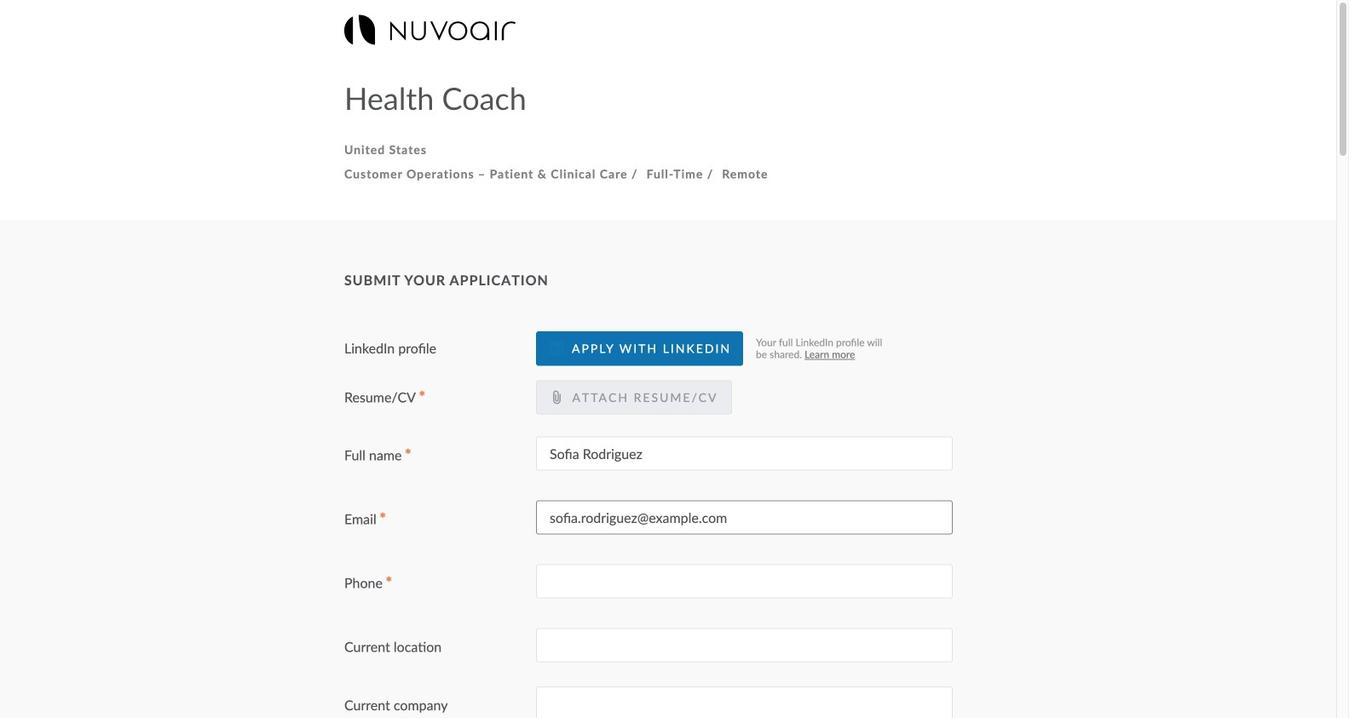 Task type: locate. For each thing, give the bounding box(es) containing it.
None text field
[[536, 565, 953, 599], [536, 629, 953, 663], [536, 687, 953, 719], [536, 565, 953, 599], [536, 629, 953, 663], [536, 687, 953, 719]]

nuvoair logo image
[[344, 15, 516, 45]]

None email field
[[536, 501, 953, 535]]

None text field
[[536, 437, 953, 471]]

paperclip image
[[550, 391, 564, 405]]



